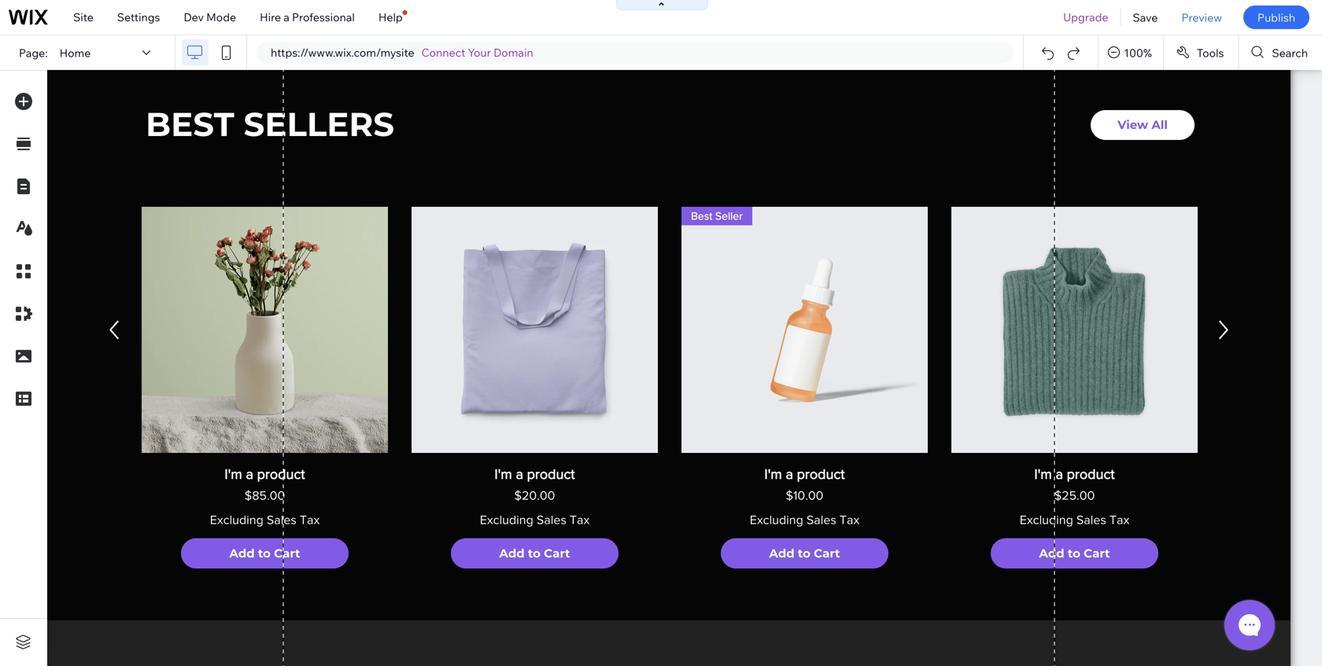 Task type: vqa. For each thing, say whether or not it's contained in the screenshot.
domain on the top left of page
yes



Task type: locate. For each thing, give the bounding box(es) containing it.
100% button
[[1099, 35, 1163, 70]]

connect
[[422, 46, 465, 59]]

professional
[[292, 10, 355, 24]]

a
[[284, 10, 290, 24]]

upgrade
[[1063, 10, 1109, 24]]

tools
[[1197, 46, 1224, 60]]

save
[[1133, 10, 1158, 24]]

https://www.wix.com/mysite
[[271, 46, 414, 59]]

hire
[[260, 10, 281, 24]]

save button
[[1121, 0, 1170, 35]]

preview
[[1182, 10, 1222, 24]]

100%
[[1124, 46, 1152, 60]]

search
[[1272, 46, 1308, 60]]

preview button
[[1170, 0, 1234, 35]]

site
[[73, 10, 94, 24]]



Task type: describe. For each thing, give the bounding box(es) containing it.
hire a professional
[[260, 10, 355, 24]]

settings
[[117, 10, 160, 24]]

search button
[[1239, 35, 1322, 70]]

home
[[59, 46, 91, 60]]

https://www.wix.com/mysite connect your domain
[[271, 46, 533, 59]]

your
[[468, 46, 491, 59]]

dev mode
[[184, 10, 236, 24]]

dev
[[184, 10, 204, 24]]

domain
[[494, 46, 533, 59]]

help
[[378, 10, 403, 24]]

tools button
[[1164, 35, 1238, 70]]

publish
[[1258, 10, 1296, 24]]

mode
[[206, 10, 236, 24]]

publish button
[[1244, 6, 1310, 29]]



